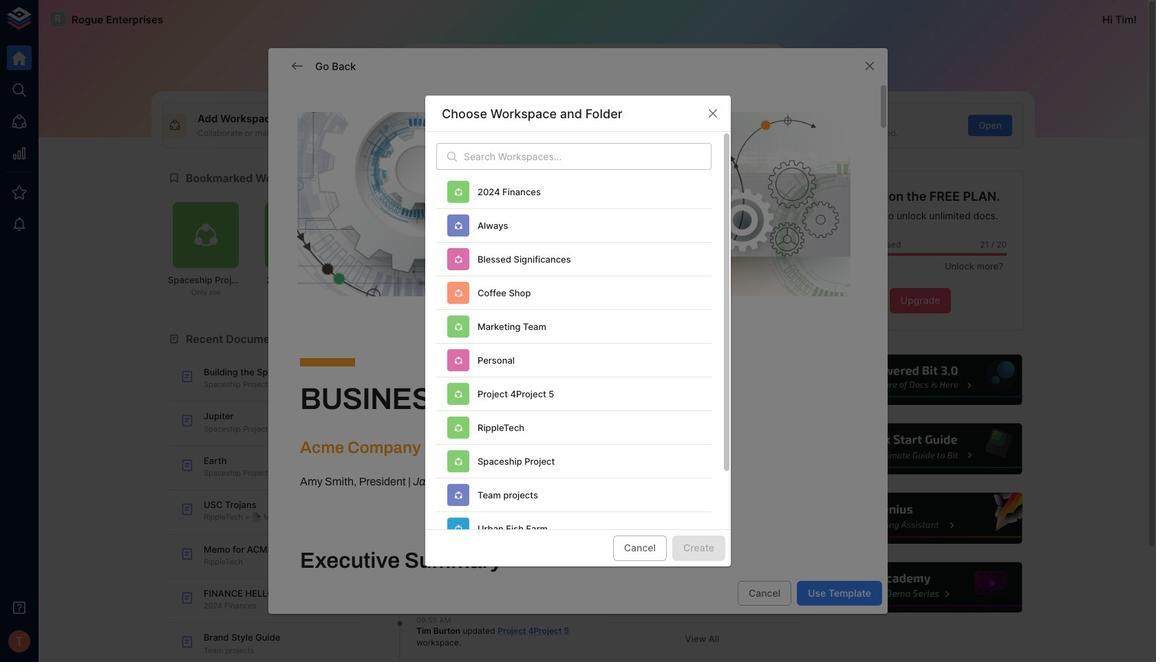 Task type: describe. For each thing, give the bounding box(es) containing it.
4 help image from the top
[[817, 561, 1024, 616]]



Task type: locate. For each thing, give the bounding box(es) containing it.
2 help image from the top
[[817, 422, 1024, 477]]

help image
[[817, 353, 1024, 408], [817, 422, 1024, 477], [817, 492, 1024, 546], [817, 561, 1024, 616]]

dialog
[[268, 48, 888, 663], [425, 96, 731, 586]]

3 help image from the top
[[817, 492, 1024, 546]]

1 help image from the top
[[817, 353, 1024, 408]]

Search Workspaces... text field
[[464, 143, 712, 170]]



Task type: vqa. For each thing, say whether or not it's contained in the screenshot.
Role Transition Plan image
no



